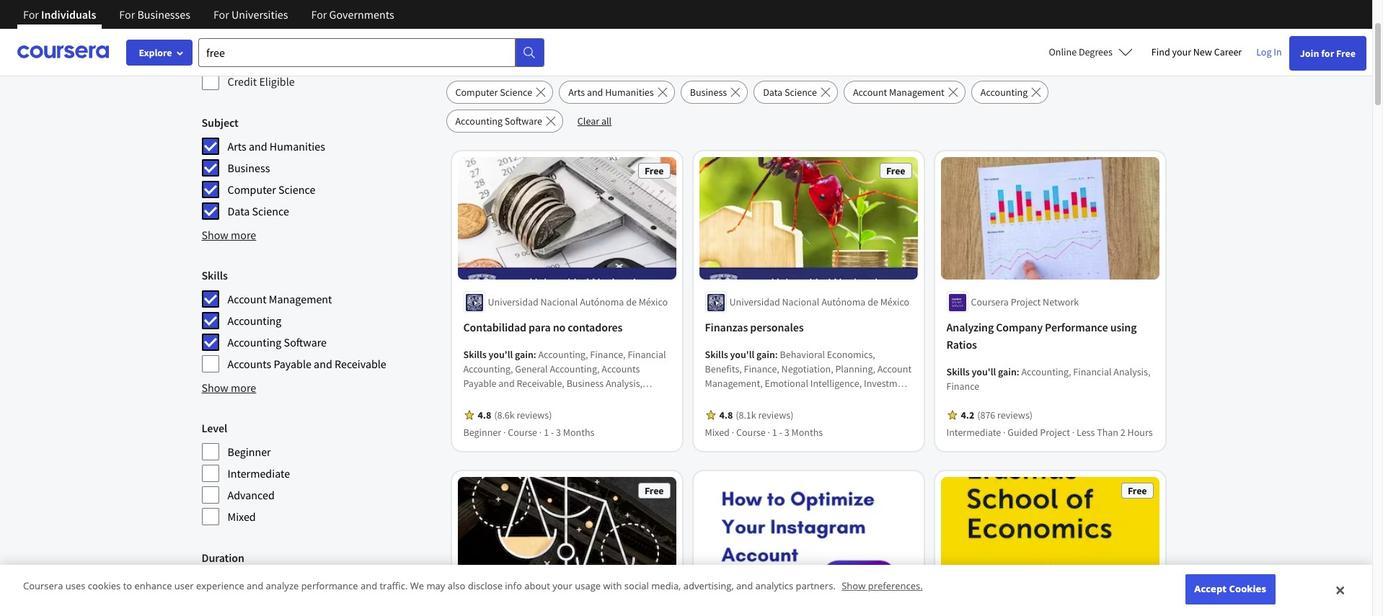 Task type: describe. For each thing, give the bounding box(es) containing it.
subject group
[[202, 114, 438, 221]]

find your new career
[[1152, 45, 1242, 58]]

using
[[1111, 321, 1137, 335]]

financial inside accounting, financial analysis, finance
[[1074, 366, 1112, 379]]

skills you'll gain : for analyzing
[[947, 366, 1022, 379]]

show for accounts
[[202, 381, 229, 395]]

advertising,
[[684, 580, 734, 593]]

enhance
[[135, 580, 172, 593]]

experience
[[196, 580, 244, 593]]

guided
[[1008, 427, 1038, 440]]

data science inside subject group
[[228, 204, 289, 219]]

behavioral economics, benefits, finance, negotiation, planning, account management, emotional intelligence, investment management, strategy, strategy and operations
[[705, 349, 912, 405]]

finance, inside accounting, finance, financial accounting, general accounting, accounts payable and receivable, business analysis, financial analysis, operational analysis, planning, account management
[[590, 349, 626, 362]]

level group
[[202, 420, 438, 527]]

months for para
[[563, 427, 595, 440]]

account management inside account management button
[[853, 86, 945, 99]]

data inside button
[[763, 86, 783, 99]]

What do you want to learn? text field
[[198, 38, 516, 67]]

than inside duration group
[[251, 575, 275, 589]]

reviews) for para
[[517, 409, 552, 422]]

analysis, inside accounting, financial analysis, finance
[[1114, 366, 1151, 379]]

0 vertical spatial hours
[[1128, 427, 1153, 440]]

analyzing company performance using ratios link
[[947, 319, 1154, 354]]

account management button
[[844, 81, 966, 104]]

arts and humanities inside subject group
[[228, 139, 325, 154]]

preferences.
[[868, 580, 923, 593]]

by
[[237, 30, 252, 48]]

performance
[[1045, 321, 1108, 335]]

general
[[515, 363, 548, 376]]

mixed for mixed · course · 1 - 3 months
[[705, 427, 730, 440]]

clear all
[[578, 115, 612, 128]]

credit
[[228, 74, 257, 89]]

partners.
[[796, 580, 836, 593]]

duration group
[[202, 550, 438, 617]]

accounting, financial analysis, finance
[[947, 366, 1151, 393]]

contabilidad para no contadores
[[463, 321, 623, 335]]

traffic.
[[380, 580, 408, 593]]

log in link
[[1250, 43, 1290, 61]]

strategy,
[[765, 392, 802, 405]]

méxico for contabilidad para no contadores
[[639, 296, 668, 309]]

receivable,
[[517, 378, 565, 391]]

skills group
[[202, 267, 438, 374]]

new
[[1194, 45, 1213, 58]]

1 horizontal spatial your
[[1173, 45, 1192, 58]]

accounts inside skills group
[[228, 357, 271, 372]]

performance
[[301, 580, 358, 593]]

business inside subject group
[[228, 161, 270, 175]]

no
[[553, 321, 566, 335]]

clear all button
[[569, 110, 620, 133]]

autónoma for contabilidad para no contadores
[[580, 296, 624, 309]]

arts inside subject group
[[228, 139, 247, 154]]

- for para
[[551, 427, 554, 440]]

info
[[505, 580, 522, 593]]

4.8 (8.1k reviews)
[[720, 409, 794, 422]]

contabilidad
[[463, 321, 527, 335]]

skills for analyzing company performance using ratios
[[947, 366, 970, 379]]

0 vertical spatial project
[[1011, 296, 1041, 309]]

account management inside skills group
[[228, 292, 332, 307]]

receivable
[[335, 357, 387, 372]]

accounting button
[[972, 81, 1049, 104]]

coursera for coursera project network
[[971, 296, 1009, 309]]

coursera image
[[17, 41, 109, 64]]

strategy
[[804, 392, 839, 405]]

coursera for coursera uses cookies to enhance user experience and analyze performance and traffic. we may also disclose info about your usage with social media, advertising, and analytics partners. show preferences.
[[23, 580, 63, 593]]

business inside button
[[690, 86, 727, 99]]

1 vertical spatial project
[[1040, 427, 1070, 440]]

and left the traffic.
[[361, 580, 377, 593]]

social
[[625, 580, 649, 593]]

in
[[1274, 45, 1282, 58]]

de for finanzas personales
[[868, 296, 879, 309]]

gain for personales
[[757, 349, 775, 362]]

for universities
[[213, 7, 288, 22]]

1 vertical spatial your
[[553, 580, 573, 593]]

user
[[174, 580, 194, 593]]

finanzas
[[705, 321, 748, 335]]

join
[[1300, 47, 1320, 60]]

4.8 (8.6k reviews)
[[478, 409, 552, 422]]

1 for personales
[[772, 427, 777, 440]]

benefits,
[[705, 363, 742, 376]]

accounting, finance, financial accounting, general accounting, accounts payable and receivable, business analysis, financial analysis, operational analysis, planning, account management
[[463, 349, 666, 419]]

contadores
[[568, 321, 623, 335]]

filter
[[202, 30, 234, 48]]

for individuals
[[23, 7, 96, 22]]

network
[[1043, 296, 1079, 309]]

show more for accounts payable and receivable
[[202, 381, 256, 395]]

reviews) for personales
[[759, 409, 794, 422]]

negotiation,
[[782, 363, 834, 376]]

197 results for "free"
[[446, 29, 625, 55]]

data inside subject group
[[228, 204, 250, 219]]

1 management, from the top
[[705, 378, 763, 391]]

cookies
[[1230, 583, 1267, 596]]

4.8 for finanzas
[[720, 409, 733, 422]]

2 management, from the top
[[705, 392, 763, 405]]

arts and humanities button
[[559, 81, 675, 104]]

join for free link
[[1290, 36, 1367, 71]]

also
[[448, 580, 465, 593]]

with
[[603, 580, 622, 593]]

online degrees button
[[1038, 36, 1145, 68]]

accounting, up operational
[[550, 363, 600, 376]]

universidad nacional autónoma de méxico for para
[[488, 296, 668, 309]]

accept cookies
[[1195, 583, 1267, 596]]

less than 2 hours
[[228, 575, 315, 589]]

payable inside accounting, finance, financial accounting, general accounting, accounts payable and receivable, business analysis, financial analysis, operational analysis, planning, account management
[[463, 378, 497, 391]]

beginner for beginner
[[228, 445, 271, 460]]

clear
[[578, 115, 600, 128]]

you'll for finanzas
[[730, 349, 755, 362]]

3 for para
[[556, 427, 561, 440]]

more for data
[[231, 228, 256, 242]]

gain for company
[[998, 366, 1017, 379]]

online
[[1049, 45, 1077, 58]]

2 vertical spatial show
[[842, 580, 866, 593]]

business inside accounting, finance, financial accounting, general accounting, accounts payable and receivable, business analysis, financial analysis, operational analysis, planning, account management
[[567, 378, 604, 391]]

intelligence,
[[811, 378, 862, 391]]

disclose
[[468, 580, 503, 593]]

all
[[602, 115, 612, 128]]

investment
[[864, 378, 912, 391]]

uses
[[65, 580, 85, 593]]

show preferences. link
[[842, 580, 923, 593]]

online degrees
[[1049, 45, 1113, 58]]

software inside button
[[505, 115, 542, 128]]

ratios
[[947, 338, 977, 352]]

gain for para
[[515, 349, 534, 362]]

intermediate · guided project · less than 2 hours
[[947, 427, 1153, 440]]

for for individuals
[[23, 7, 39, 22]]

universities
[[232, 7, 288, 22]]

beginner for beginner · course · 1 - 3 months
[[463, 427, 501, 440]]

about
[[525, 580, 550, 593]]

course for finanzas
[[736, 427, 766, 440]]

personales
[[750, 321, 804, 335]]

analysis, right operational
[[595, 392, 632, 405]]

skills for finanzas personales
[[705, 349, 728, 362]]

mixed for mixed
[[228, 510, 256, 524]]

payable inside skills group
[[274, 357, 312, 372]]

humanities inside button
[[605, 86, 654, 99]]

analyzing company performance using ratios
[[947, 321, 1137, 352]]

analysis, up "4.8 (8.6k reviews)"
[[504, 392, 541, 405]]

show more button for accounts
[[202, 379, 256, 397]]

computer inside button
[[456, 86, 498, 99]]

(8.1k
[[736, 409, 757, 422]]

accounts payable and receivable
[[228, 357, 387, 372]]

may
[[427, 580, 445, 593]]

and inside skills group
[[314, 357, 332, 372]]

computer science button
[[446, 81, 553, 104]]

behavioral
[[780, 349, 825, 362]]



Task type: locate. For each thing, give the bounding box(es) containing it.
planning, inside accounting, finance, financial accounting, general accounting, accounts payable and receivable, business analysis, financial analysis, operational analysis, planning, account management
[[463, 406, 504, 419]]

analysis, down using
[[1114, 366, 1151, 379]]

0 horizontal spatial reviews)
[[517, 409, 552, 422]]

accounting inside button
[[456, 115, 503, 128]]

your
[[1173, 45, 1192, 58], [553, 580, 573, 593]]

0 vertical spatial business
[[690, 86, 727, 99]]

0 vertical spatial mixed
[[705, 427, 730, 440]]

3 for from the left
[[213, 7, 229, 22]]

1 autónoma from the left
[[580, 296, 624, 309]]

and down intelligence, at bottom right
[[841, 392, 857, 405]]

for right join
[[1322, 47, 1335, 60]]

0 vertical spatial your
[[1173, 45, 1192, 58]]

accounting software inside button
[[456, 115, 542, 128]]

show more button for data
[[202, 227, 256, 244]]

intermediate down '4.2'
[[947, 427, 1001, 440]]

2 · from the left
[[539, 427, 542, 440]]

1 show more button from the top
[[202, 227, 256, 244]]

accounts inside accounting, finance, financial accounting, general accounting, accounts payable and receivable, business analysis, financial analysis, operational analysis, planning, account management
[[602, 363, 640, 376]]

for left businesses
[[119, 7, 135, 22]]

0 horizontal spatial intermediate
[[228, 467, 290, 481]]

1 universidad nacional autónoma de méxico from the left
[[488, 296, 668, 309]]

0 vertical spatial arts and humanities
[[569, 86, 654, 99]]

2 horizontal spatial reviews)
[[998, 409, 1033, 422]]

1 - from the left
[[551, 427, 554, 440]]

software down computer science button
[[505, 115, 542, 128]]

arts down subject
[[228, 139, 247, 154]]

for for businesses
[[119, 7, 135, 22]]

and left receivable
[[314, 357, 332, 372]]

accounting,
[[538, 349, 588, 362], [463, 363, 513, 376], [550, 363, 600, 376], [1022, 366, 1072, 379]]

account inside accounting, finance, financial accounting, general accounting, accounts payable and receivable, business analysis, financial analysis, operational analysis, planning, account management
[[506, 406, 540, 419]]

course for contabilidad
[[508, 427, 537, 440]]

for governments
[[311, 7, 394, 22]]

1 horizontal spatial planning,
[[836, 363, 876, 376]]

de up economics,
[[868, 296, 879, 309]]

universidad nacional autónoma de méxico up finanzas personales link
[[730, 296, 910, 309]]

months down strategy
[[792, 427, 823, 440]]

career
[[1215, 45, 1242, 58]]

0 horizontal spatial -
[[551, 427, 554, 440]]

management
[[889, 86, 945, 99], [269, 292, 332, 307], [542, 406, 597, 419]]

you'll up benefits,
[[730, 349, 755, 362]]

1 horizontal spatial computer science
[[456, 86, 532, 99]]

1 vertical spatial financial
[[1074, 366, 1112, 379]]

for inside join for free link
[[1322, 47, 1335, 60]]

1 horizontal spatial accounts
[[602, 363, 640, 376]]

2 1 from the left
[[772, 427, 777, 440]]

reviews) up beginner · course · 1 - 3 months
[[517, 409, 552, 422]]

hours
[[1128, 427, 1153, 440], [286, 575, 315, 589]]

accounting software
[[456, 115, 542, 128], [228, 335, 327, 350]]

account inside skills group
[[228, 292, 267, 307]]

you'll
[[489, 349, 513, 362], [730, 349, 755, 362], [972, 366, 996, 379]]

1 horizontal spatial universidad
[[730, 296, 780, 309]]

course down '(8.1k' at the right of the page
[[736, 427, 766, 440]]

and up clear all button
[[587, 86, 603, 99]]

course
[[508, 427, 537, 440], [736, 427, 766, 440]]

1 horizontal spatial 1
[[772, 427, 777, 440]]

hours inside duration group
[[286, 575, 315, 589]]

1 down "4.8 (8.6k reviews)"
[[544, 427, 549, 440]]

arts and humanities up all
[[569, 86, 654, 99]]

computer science inside subject group
[[228, 183, 316, 197]]

0 horizontal spatial computer science
[[228, 183, 316, 197]]

and inside button
[[587, 86, 603, 99]]

universidad nacional autónoma de méxico up contabilidad para no contadores link
[[488, 296, 668, 309]]

2 horizontal spatial :
[[1017, 366, 1020, 379]]

intermediate up advanced
[[228, 467, 290, 481]]

1 horizontal spatial 2
[[1121, 427, 1126, 440]]

business button
[[681, 81, 748, 104]]

explore button
[[126, 40, 193, 66]]

we
[[410, 580, 424, 593]]

1 horizontal spatial méxico
[[881, 296, 910, 309]]

1 vertical spatial computer science
[[228, 183, 316, 197]]

finanzas personales link
[[705, 319, 912, 336]]

for businesses
[[119, 7, 190, 22]]

0 horizontal spatial nacional
[[541, 296, 578, 309]]

1 vertical spatial beginner
[[228, 445, 271, 460]]

coursera up analyzing
[[971, 296, 1009, 309]]

0 vertical spatial accounting software
[[456, 115, 542, 128]]

planning, up beginner · course · 1 - 3 months
[[463, 406, 504, 419]]

1 for from the left
[[23, 7, 39, 22]]

accounting software up the accounts payable and receivable
[[228, 335, 327, 350]]

4.8 left '(8.1k' at the right of the page
[[720, 409, 733, 422]]

2 more from the top
[[231, 381, 256, 395]]

accounting, inside accounting, financial analysis, finance
[[1022, 366, 1072, 379]]

universidad up finanzas personales
[[730, 296, 780, 309]]

emotional
[[765, 378, 809, 391]]

duration
[[202, 551, 244, 566]]

0 horizontal spatial accounting software
[[228, 335, 327, 350]]

degrees
[[1079, 45, 1113, 58]]

planning, inside behavioral economics, benefits, finance, negotiation, planning, account management, emotional intelligence, investment management, strategy, strategy and operations
[[836, 363, 876, 376]]

nacional for para
[[541, 296, 578, 309]]

less right guided
[[1077, 427, 1095, 440]]

management inside accounting, finance, financial accounting, general accounting, accounts payable and receivable, business analysis, financial analysis, operational analysis, planning, account management
[[542, 406, 597, 419]]

0 vertical spatial humanities
[[605, 86, 654, 99]]

0 vertical spatial more
[[231, 228, 256, 242]]

1 horizontal spatial course
[[736, 427, 766, 440]]

2 vertical spatial financial
[[463, 392, 502, 405]]

universidad nacional autónoma de méxico
[[488, 296, 668, 309], [730, 296, 910, 309]]

1 for para
[[544, 427, 549, 440]]

beginner up advanced
[[228, 445, 271, 460]]

2 méxico from the left
[[881, 296, 910, 309]]

2 nacional from the left
[[782, 296, 820, 309]]

1 · from the left
[[503, 427, 506, 440]]

business
[[690, 86, 727, 99], [228, 161, 270, 175], [567, 378, 604, 391]]

eligible
[[259, 74, 295, 89]]

mixed down advanced
[[228, 510, 256, 524]]

2 horizontal spatial business
[[690, 86, 727, 99]]

for
[[543, 29, 568, 55], [1322, 47, 1335, 60]]

mixed
[[705, 427, 730, 440], [228, 510, 256, 524]]

reviews) up guided
[[998, 409, 1033, 422]]

: left behavioral
[[775, 349, 778, 362]]

company
[[996, 321, 1043, 335]]

0 horizontal spatial méxico
[[639, 296, 668, 309]]

0 horizontal spatial business
[[228, 161, 270, 175]]

skills you'll gain : up benefits,
[[705, 349, 780, 362]]

payable left receivable
[[274, 357, 312, 372]]

:
[[534, 349, 536, 362], [775, 349, 778, 362], [1017, 366, 1020, 379]]

de up contabilidad para no contadores link
[[626, 296, 637, 309]]

0 horizontal spatial than
[[251, 575, 275, 589]]

accounting, down contabilidad
[[463, 363, 513, 376]]

1 1 from the left
[[544, 427, 549, 440]]

coursera
[[971, 296, 1009, 309], [23, 580, 63, 593]]

accounting, down analyzing company performance using ratios link at the bottom of the page
[[1022, 366, 1072, 379]]

0 horizontal spatial de
[[626, 296, 637, 309]]

"free"
[[572, 29, 625, 55]]

- down 4.8 (8.1k reviews)
[[779, 427, 783, 440]]

more for accounts
[[231, 381, 256, 395]]

1 vertical spatial arts and humanities
[[228, 139, 325, 154]]

0 vertical spatial computer science
[[456, 86, 532, 99]]

project up company
[[1011, 296, 1041, 309]]

1 vertical spatial show more
[[202, 381, 256, 395]]

3 for personales
[[785, 427, 790, 440]]

and up (8.6k
[[499, 378, 515, 391]]

0 horizontal spatial planning,
[[463, 406, 504, 419]]

gain down the personales
[[757, 349, 775, 362]]

software up the accounts payable and receivable
[[284, 335, 327, 350]]

reviews) down strategy,
[[759, 409, 794, 422]]

accounting software inside skills group
[[228, 335, 327, 350]]

join for free
[[1300, 47, 1356, 60]]

skills you'll gain : up the finance
[[947, 366, 1022, 379]]

planning, down economics,
[[836, 363, 876, 376]]

accounts
[[228, 357, 271, 372], [602, 363, 640, 376]]

2 4.8 from the left
[[720, 409, 733, 422]]

0 horizontal spatial financial
[[463, 392, 502, 405]]

3 · from the left
[[732, 427, 734, 440]]

1 méxico from the left
[[639, 296, 668, 309]]

and down credit eligible
[[249, 139, 267, 154]]

intermediate inside level "group"
[[228, 467, 290, 481]]

computer science inside computer science button
[[456, 86, 532, 99]]

0 horizontal spatial mixed
[[228, 510, 256, 524]]

1 universidad from the left
[[488, 296, 539, 309]]

results
[[481, 29, 539, 55]]

2 show more button from the top
[[202, 379, 256, 397]]

: down analyzing company performance using ratios
[[1017, 366, 1020, 379]]

0 horizontal spatial :
[[534, 349, 536, 362]]

show for data
[[202, 228, 229, 242]]

for left governments on the top
[[311, 7, 327, 22]]

than
[[1097, 427, 1119, 440], [251, 575, 275, 589]]

your right the find
[[1173, 45, 1192, 58]]

1 horizontal spatial -
[[779, 427, 783, 440]]

0 horizontal spatial for
[[543, 29, 568, 55]]

0 horizontal spatial data science
[[228, 204, 289, 219]]

0 vertical spatial intermediate
[[947, 427, 1001, 440]]

2 3 from the left
[[785, 427, 790, 440]]

show more for data science
[[202, 228, 256, 242]]

0 vertical spatial beginner
[[463, 427, 501, 440]]

planning,
[[836, 363, 876, 376], [463, 406, 504, 419]]

reviews) for company
[[998, 409, 1033, 422]]

less down duration
[[228, 575, 248, 589]]

2 universidad from the left
[[730, 296, 780, 309]]

6 · from the left
[[1072, 427, 1075, 440]]

1 horizontal spatial financial
[[628, 349, 666, 362]]

2 inside duration group
[[278, 575, 283, 589]]

1 horizontal spatial :
[[775, 349, 778, 362]]

1 horizontal spatial intermediate
[[947, 427, 1001, 440]]

and inside accounting, finance, financial accounting, general accounting, accounts payable and receivable, business analysis, financial analysis, operational analysis, planning, account management
[[499, 378, 515, 391]]

you'll for contabilidad
[[489, 349, 513, 362]]

1 horizontal spatial software
[[505, 115, 542, 128]]

you'll down contabilidad
[[489, 349, 513, 362]]

software inside skills group
[[284, 335, 327, 350]]

1 vertical spatial planning,
[[463, 406, 504, 419]]

0 horizontal spatial months
[[563, 427, 595, 440]]

3 down strategy,
[[785, 427, 790, 440]]

finanzas personales
[[705, 321, 804, 335]]

: for para
[[534, 349, 536, 362]]

nacional
[[541, 296, 578, 309], [782, 296, 820, 309]]

universidad nacional autónoma de méxico for personales
[[730, 296, 910, 309]]

1 3 from the left
[[556, 427, 561, 440]]

payable up (8.6k
[[463, 378, 497, 391]]

3
[[556, 427, 561, 440], [785, 427, 790, 440]]

accounting
[[981, 86, 1028, 99], [456, 115, 503, 128], [228, 314, 282, 328], [228, 335, 282, 350]]

0 vertical spatial than
[[1097, 427, 1119, 440]]

level
[[202, 421, 227, 436]]

beginner down (8.6k
[[463, 427, 501, 440]]

1 vertical spatial payable
[[463, 378, 497, 391]]

nacional up no
[[541, 296, 578, 309]]

contabilidad para no contadores link
[[463, 319, 671, 336]]

3 reviews) from the left
[[998, 409, 1033, 422]]

0 horizontal spatial payable
[[274, 357, 312, 372]]

1 course from the left
[[508, 427, 537, 440]]

show more
[[202, 228, 256, 242], [202, 381, 256, 395]]

0 vertical spatial data
[[763, 86, 783, 99]]

1 vertical spatial show more button
[[202, 379, 256, 397]]

gain up general
[[515, 349, 534, 362]]

4.8
[[478, 409, 491, 422], [720, 409, 733, 422]]

coursera left "uses"
[[23, 580, 63, 593]]

1 horizontal spatial humanities
[[605, 86, 654, 99]]

management inside skills group
[[269, 292, 332, 307]]

management, up '(8.1k' at the right of the page
[[705, 392, 763, 405]]

humanities up all
[[605, 86, 654, 99]]

operations
[[859, 392, 906, 405]]

months for personales
[[792, 427, 823, 440]]

nacional for personales
[[782, 296, 820, 309]]

1 horizontal spatial skills you'll gain :
[[705, 349, 780, 362]]

arts and humanities
[[569, 86, 654, 99], [228, 139, 325, 154]]

autónoma
[[580, 296, 624, 309], [822, 296, 866, 309]]

0 horizontal spatial universidad
[[488, 296, 539, 309]]

- down operational
[[551, 427, 554, 440]]

de for contabilidad para no contadores
[[626, 296, 637, 309]]

1 horizontal spatial mixed
[[705, 427, 730, 440]]

0 horizontal spatial 1
[[544, 427, 549, 440]]

0 vertical spatial management,
[[705, 378, 763, 391]]

mixed · course · 1 - 3 months
[[705, 427, 823, 440]]

0 horizontal spatial computer
[[228, 183, 276, 197]]

1 horizontal spatial months
[[792, 427, 823, 440]]

méxico for finanzas personales
[[881, 296, 910, 309]]

accounting, down contabilidad para no contadores link
[[538, 349, 588, 362]]

1 show more from the top
[[202, 228, 256, 242]]

0 vertical spatial financial
[[628, 349, 666, 362]]

skills for contabilidad para no contadores
[[463, 349, 487, 362]]

2 course from the left
[[736, 427, 766, 440]]

beginner inside level "group"
[[228, 445, 271, 460]]

1 down 4.8 (8.1k reviews)
[[772, 427, 777, 440]]

para
[[529, 321, 551, 335]]

1 horizontal spatial than
[[1097, 427, 1119, 440]]

payable
[[274, 357, 312, 372], [463, 378, 497, 391]]

autónoma for finanzas personales
[[822, 296, 866, 309]]

finance, inside behavioral economics, benefits, finance, negotiation, planning, account management, emotional intelligence, investment management, strategy, strategy and operations
[[744, 363, 780, 376]]

management, down benefits,
[[705, 378, 763, 391]]

universidad for contabilidad
[[488, 296, 539, 309]]

3 down operational
[[556, 427, 561, 440]]

skills you'll gain : for finanzas
[[705, 349, 780, 362]]

1 horizontal spatial universidad nacional autónoma de méxico
[[730, 296, 910, 309]]

you'll up the finance
[[972, 366, 996, 379]]

intermediate for intermediate · guided project · less than 2 hours
[[947, 427, 1001, 440]]

1 vertical spatial computer
[[228, 183, 276, 197]]

1 horizontal spatial finance,
[[744, 363, 780, 376]]

1 horizontal spatial arts
[[569, 86, 585, 99]]

to
[[123, 580, 132, 593]]

universidad for finanzas
[[730, 296, 780, 309]]

1 months from the left
[[563, 427, 595, 440]]

4.2
[[961, 409, 975, 422]]

nacional up finanzas personales link
[[782, 296, 820, 309]]

: up general
[[534, 349, 536, 362]]

finance
[[947, 380, 980, 393]]

197
[[446, 29, 477, 55]]

1 horizontal spatial less
[[1077, 427, 1095, 440]]

coursera project network
[[971, 296, 1079, 309]]

finance, up emotional
[[744, 363, 780, 376]]

1 horizontal spatial 4.8
[[720, 409, 733, 422]]

log
[[1257, 45, 1272, 58]]

businesses
[[137, 7, 190, 22]]

autónoma up contadores
[[580, 296, 624, 309]]

2 show more from the top
[[202, 381, 256, 395]]

arts and humanities down subject
[[228, 139, 325, 154]]

computer science
[[456, 86, 532, 99], [228, 183, 316, 197]]

1 vertical spatial than
[[251, 575, 275, 589]]

arts inside button
[[569, 86, 585, 99]]

analysis, down contadores
[[606, 378, 643, 391]]

skills you'll gain : down contabilidad
[[463, 349, 538, 362]]

course down "4.8 (8.6k reviews)"
[[508, 427, 537, 440]]

2 months from the left
[[792, 427, 823, 440]]

0 horizontal spatial software
[[284, 335, 327, 350]]

1 vertical spatial data
[[228, 204, 250, 219]]

2 for from the left
[[119, 7, 135, 22]]

gain up 4.2 (876 reviews)
[[998, 366, 1017, 379]]

0 vertical spatial planning,
[[836, 363, 876, 376]]

analytics
[[756, 580, 794, 593]]

for up filter
[[213, 7, 229, 22]]

you'll for analyzing
[[972, 366, 996, 379]]

governments
[[329, 7, 394, 22]]

4 for from the left
[[311, 7, 327, 22]]

2 horizontal spatial skills you'll gain :
[[947, 366, 1022, 379]]

skills
[[202, 268, 228, 283], [463, 349, 487, 362], [705, 349, 728, 362], [947, 366, 970, 379]]

accounting software down computer science button
[[456, 115, 542, 128]]

4.2 (876 reviews)
[[961, 409, 1033, 422]]

universidad up contabilidad
[[488, 296, 539, 309]]

project right guided
[[1040, 427, 1070, 440]]

2 - from the left
[[779, 427, 783, 440]]

for for universities
[[213, 7, 229, 22]]

2 horizontal spatial you'll
[[972, 366, 996, 379]]

arts up clear
[[569, 86, 585, 99]]

1 4.8 from the left
[[478, 409, 491, 422]]

account inside behavioral economics, benefits, finance, negotiation, planning, account management, emotional intelligence, investment management, strategy, strategy and operations
[[878, 363, 912, 376]]

4 · from the left
[[768, 427, 770, 440]]

your right the about
[[553, 580, 573, 593]]

usage
[[575, 580, 601, 593]]

1 nacional from the left
[[541, 296, 578, 309]]

analyze
[[266, 580, 299, 593]]

0 vertical spatial arts
[[569, 86, 585, 99]]

account inside button
[[853, 86, 887, 99]]

2 de from the left
[[868, 296, 879, 309]]

mixed down 4.8 (8.1k reviews)
[[705, 427, 730, 440]]

1 vertical spatial business
[[228, 161, 270, 175]]

0 horizontal spatial hours
[[286, 575, 315, 589]]

for left "free"
[[543, 29, 568, 55]]

accept
[[1195, 583, 1227, 596]]

1 vertical spatial 2
[[278, 575, 283, 589]]

skills you'll gain : for contabilidad
[[463, 349, 538, 362]]

: for company
[[1017, 366, 1020, 379]]

and left "analytics"
[[737, 580, 753, 593]]

0 horizontal spatial arts and humanities
[[228, 139, 325, 154]]

1 horizontal spatial hours
[[1128, 427, 1153, 440]]

intermediate for intermediate
[[228, 467, 290, 481]]

banner navigation
[[12, 0, 406, 40]]

0 vertical spatial coursera
[[971, 296, 1009, 309]]

filter by
[[202, 30, 252, 48]]

months down operational
[[563, 427, 595, 440]]

and inside behavioral economics, benefits, finance, negotiation, planning, account management, emotional intelligence, investment management, strategy, strategy and operations
[[841, 392, 857, 405]]

autónoma up finanzas personales link
[[822, 296, 866, 309]]

2 reviews) from the left
[[759, 409, 794, 422]]

and inside subject group
[[249, 139, 267, 154]]

5 · from the left
[[1003, 427, 1006, 440]]

humanities inside subject group
[[270, 139, 325, 154]]

1 horizontal spatial de
[[868, 296, 879, 309]]

media,
[[652, 580, 681, 593]]

0 horizontal spatial universidad nacional autónoma de méxico
[[488, 296, 668, 309]]

and left analyze
[[247, 580, 263, 593]]

arts and humanities inside button
[[569, 86, 654, 99]]

1 reviews) from the left
[[517, 409, 552, 422]]

finance, down contadores
[[590, 349, 626, 362]]

humanities down 'eligible'
[[270, 139, 325, 154]]

0 vertical spatial management
[[889, 86, 945, 99]]

0 horizontal spatial autónoma
[[580, 296, 624, 309]]

1 horizontal spatial coursera
[[971, 296, 1009, 309]]

1 horizontal spatial management
[[542, 406, 597, 419]]

1 horizontal spatial you'll
[[730, 349, 755, 362]]

data science inside data science button
[[763, 86, 817, 99]]

- for personales
[[779, 427, 783, 440]]

2 vertical spatial business
[[567, 378, 604, 391]]

0 vertical spatial computer
[[456, 86, 498, 99]]

data science button
[[754, 81, 838, 104]]

computer
[[456, 86, 498, 99], [228, 183, 276, 197]]

accounting inside button
[[981, 86, 1028, 99]]

mixed inside level "group"
[[228, 510, 256, 524]]

find
[[1152, 45, 1171, 58]]

4.8 for contabilidad
[[478, 409, 491, 422]]

None search field
[[198, 38, 545, 67]]

less inside duration group
[[228, 575, 248, 589]]

2 universidad nacional autónoma de méxico from the left
[[730, 296, 910, 309]]

2 vertical spatial management
[[542, 406, 597, 419]]

·
[[503, 427, 506, 440], [539, 427, 542, 440], [732, 427, 734, 440], [768, 427, 770, 440], [1003, 427, 1006, 440], [1072, 427, 1075, 440]]

skills inside skills group
[[202, 268, 228, 283]]

2 horizontal spatial gain
[[998, 366, 1017, 379]]

0 horizontal spatial course
[[508, 427, 537, 440]]

1 more from the top
[[231, 228, 256, 242]]

for for governments
[[311, 7, 327, 22]]

2 autónoma from the left
[[822, 296, 866, 309]]

4.8 left (8.6k
[[478, 409, 491, 422]]

find your new career link
[[1145, 43, 1250, 61]]

for left individuals
[[23, 7, 39, 22]]

management inside button
[[889, 86, 945, 99]]

1 vertical spatial show
[[202, 381, 229, 395]]

computer inside subject group
[[228, 183, 276, 197]]

account
[[853, 86, 887, 99], [228, 292, 267, 307], [878, 363, 912, 376], [506, 406, 540, 419]]

accept cookies button
[[1186, 575, 1276, 605]]

: for personales
[[775, 349, 778, 362]]

subject
[[202, 115, 239, 130]]

1 de from the left
[[626, 296, 637, 309]]



Task type: vqa. For each thing, say whether or not it's contained in the screenshot.
second México from left
yes



